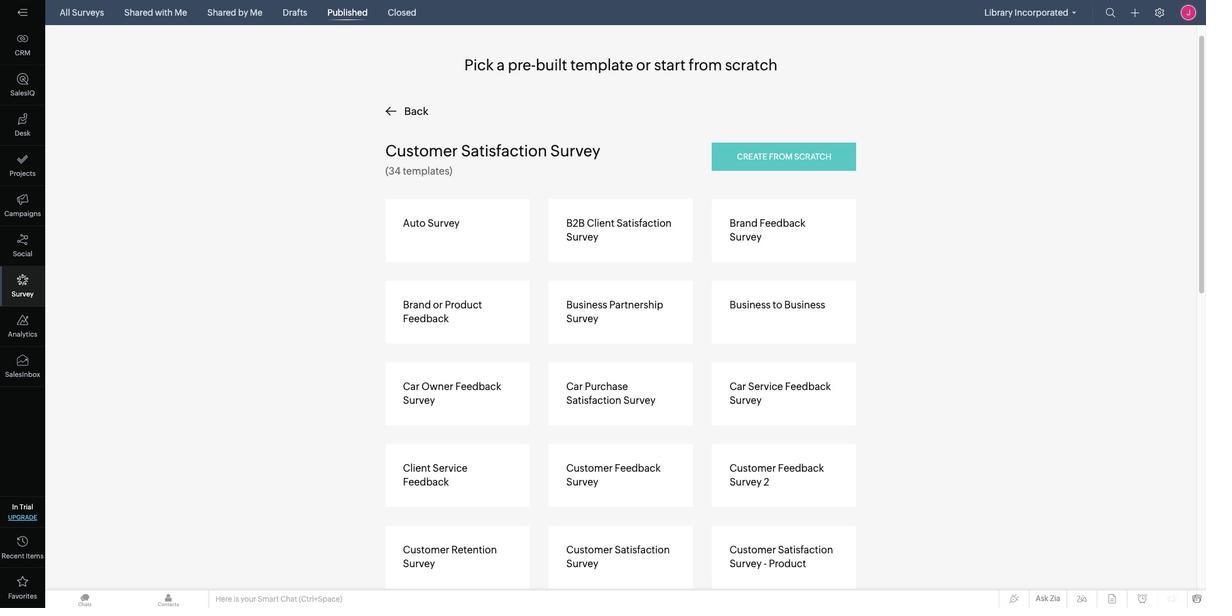 Task type: describe. For each thing, give the bounding box(es) containing it.
favorites
[[8, 593, 37, 600]]

trial
[[20, 503, 33, 511]]

shared for shared with me
[[124, 8, 153, 18]]

search image
[[1106, 8, 1116, 18]]

salesinbox link
[[0, 347, 45, 387]]

drafts link
[[278, 0, 312, 25]]

upgrade
[[8, 514, 37, 521]]

recent
[[2, 552, 24, 560]]

all surveys
[[60, 8, 104, 18]]

projects link
[[0, 146, 45, 186]]

published
[[327, 8, 368, 18]]

salesiq link
[[0, 65, 45, 106]]

with
[[155, 8, 173, 18]]

survey
[[12, 290, 34, 298]]

social link
[[0, 226, 45, 266]]

ask zia
[[1036, 594, 1061, 603]]

shared with me
[[124, 8, 187, 18]]

closed link
[[383, 0, 422, 25]]

all
[[60, 8, 70, 18]]

salesinbox
[[5, 371, 40, 378]]

campaigns link
[[0, 186, 45, 226]]

shared for shared by me
[[207, 8, 236, 18]]

me for shared by me
[[250, 8, 263, 18]]

(ctrl+space)
[[299, 595, 342, 604]]

shared by me link
[[202, 0, 268, 25]]

drafts
[[283, 8, 307, 18]]

shared by me
[[207, 8, 263, 18]]

recent items
[[2, 552, 44, 560]]

here is your smart chat (ctrl+space)
[[216, 595, 342, 604]]

published link
[[322, 0, 373, 25]]



Task type: locate. For each thing, give the bounding box(es) containing it.
me
[[175, 8, 187, 18], [250, 8, 263, 18]]

zia
[[1050, 594, 1061, 603]]

smart
[[258, 595, 279, 604]]

desk
[[15, 129, 30, 137]]

salesiq
[[10, 89, 35, 97]]

surveys
[[72, 8, 104, 18]]

1 shared from the left
[[124, 8, 153, 18]]

configure settings image
[[1155, 8, 1165, 18]]

by
[[238, 8, 248, 18]]

projects
[[10, 170, 36, 177]]

0 horizontal spatial me
[[175, 8, 187, 18]]

crm link
[[0, 25, 45, 65]]

chats image
[[45, 591, 124, 608]]

shared left the with
[[124, 8, 153, 18]]

here
[[216, 595, 232, 604]]

me right by
[[250, 8, 263, 18]]

items
[[26, 552, 44, 560]]

analytics link
[[0, 307, 45, 347]]

me for shared with me
[[175, 8, 187, 18]]

shared with me link
[[119, 0, 192, 25]]

1 me from the left
[[175, 8, 187, 18]]

incorporated
[[1015, 8, 1069, 18]]

ask
[[1036, 594, 1049, 603]]

analytics
[[8, 331, 37, 338]]

contacts image
[[129, 591, 208, 608]]

library incorporated
[[985, 8, 1069, 18]]

chat
[[280, 595, 297, 604]]

in
[[12, 503, 18, 511]]

desk link
[[0, 106, 45, 146]]

1 horizontal spatial shared
[[207, 8, 236, 18]]

library
[[985, 8, 1013, 18]]

shared
[[124, 8, 153, 18], [207, 8, 236, 18]]

2 shared from the left
[[207, 8, 236, 18]]

all surveys link
[[55, 0, 109, 25]]

me right the with
[[175, 8, 187, 18]]

0 horizontal spatial shared
[[124, 8, 153, 18]]

in trial upgrade
[[8, 503, 37, 521]]

quick actions image
[[1131, 8, 1140, 18]]

your
[[241, 595, 256, 604]]

social
[[13, 250, 32, 258]]

2 me from the left
[[250, 8, 263, 18]]

shared left by
[[207, 8, 236, 18]]

crm
[[15, 49, 30, 57]]

1 horizontal spatial me
[[250, 8, 263, 18]]

campaigns
[[4, 210, 41, 217]]

survey link
[[0, 266, 45, 307]]

is
[[234, 595, 239, 604]]

closed
[[388, 8, 417, 18]]



Task type: vqa. For each thing, say whether or not it's contained in the screenshot.
first Shared from the left
yes



